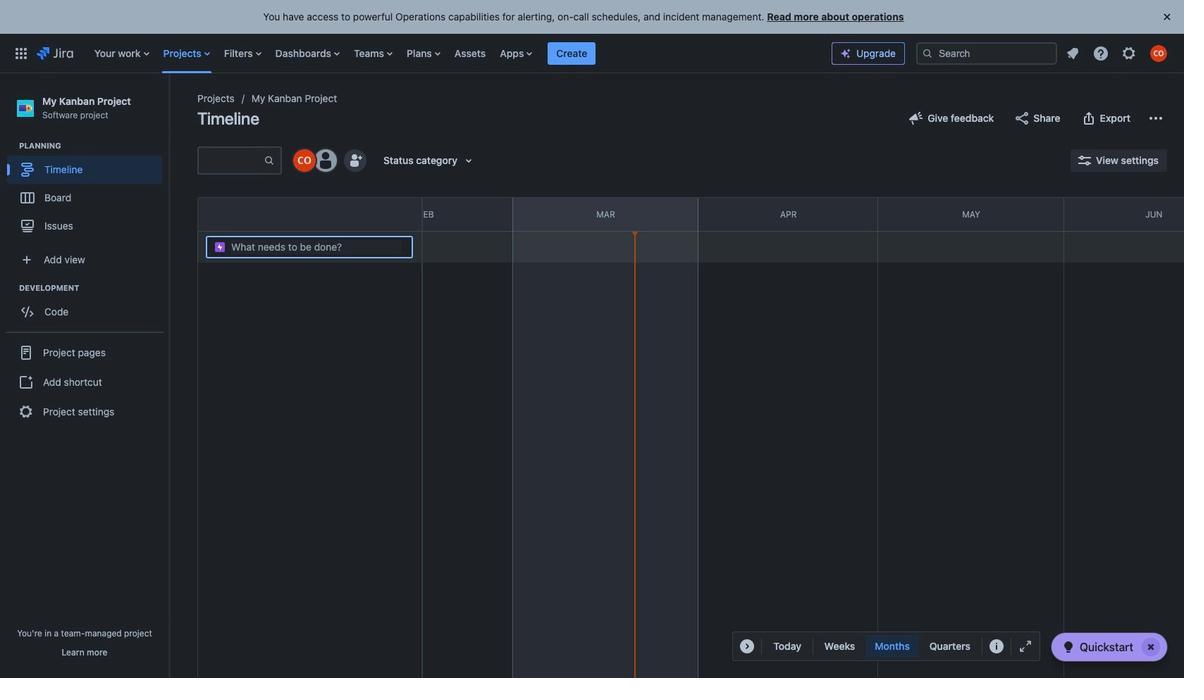 Task type: describe. For each thing, give the bounding box(es) containing it.
primary element
[[8, 33, 832, 73]]

1 row group from the top
[[197, 197, 421, 232]]

planning image
[[2, 138, 19, 154]]

heading for the development image
[[19, 283, 168, 294]]

dismiss image
[[1159, 8, 1176, 25]]

0 horizontal spatial list
[[87, 33, 832, 73]]

2 row group from the top
[[197, 232, 421, 263]]

row inside 'row group'
[[198, 198, 421, 232]]

search image
[[922, 48, 933, 59]]

export icon image
[[1080, 110, 1097, 127]]

sidebar element
[[0, 73, 169, 679]]

development image
[[2, 280, 19, 297]]

epic image
[[214, 241, 226, 253]]

your profile and settings image
[[1150, 45, 1167, 62]]

sidebar navigation image
[[154, 90, 185, 118]]

appswitcher icon image
[[13, 45, 30, 62]]

check image
[[1060, 639, 1077, 656]]



Task type: locate. For each thing, give the bounding box(es) containing it.
notifications image
[[1064, 45, 1081, 62]]

0 vertical spatial heading
[[19, 140, 168, 152]]

help image
[[1092, 45, 1109, 62]]

list item
[[548, 33, 596, 73]]

column header
[[154, 198, 339, 231]]

settings image
[[1121, 45, 1138, 62]]

list
[[87, 33, 832, 73], [1060, 41, 1176, 66]]

column header inside timeline grid
[[154, 198, 339, 231]]

1 horizontal spatial list
[[1060, 41, 1176, 66]]

Search field
[[916, 42, 1057, 64]]

row group
[[197, 197, 421, 232], [197, 232, 421, 263]]

heading
[[19, 140, 168, 152], [19, 283, 168, 294]]

None search field
[[916, 42, 1057, 64]]

Search timeline text field
[[199, 148, 264, 173]]

2 heading from the top
[[19, 283, 168, 294]]

dismiss quickstart image
[[1140, 636, 1162, 659]]

heading for planning image
[[19, 140, 168, 152]]

banner
[[0, 33, 1184, 73]]

enter full screen image
[[1017, 639, 1034, 655]]

1 heading from the top
[[19, 140, 168, 152]]

add people image
[[347, 152, 364, 169]]

timeline grid
[[154, 197, 1184, 679]]

jira image
[[37, 45, 73, 62], [37, 45, 73, 62]]

row
[[198, 198, 421, 232]]

group
[[7, 140, 168, 245], [7, 283, 168, 331], [6, 332, 164, 432], [816, 636, 979, 658]]

1 vertical spatial heading
[[19, 283, 168, 294]]

What needs to be done? - Press the "Enter" key to submit or the "Escape" key to cancel. text field
[[231, 240, 402, 254]]



Task type: vqa. For each thing, say whether or not it's contained in the screenshot.
minutes
no



